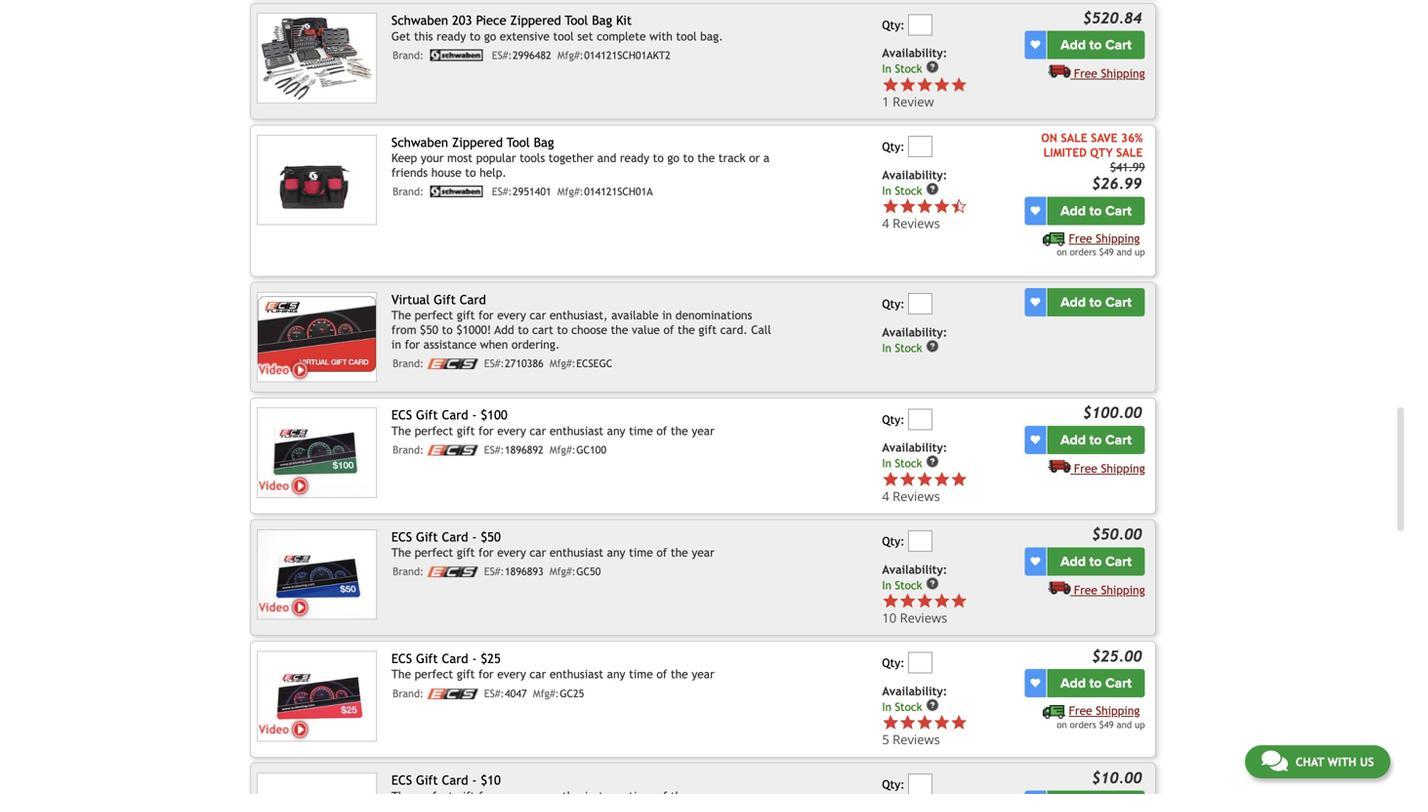 Task type: describe. For each thing, give the bounding box(es) containing it.
es#: 4047 mfg#: gc25
[[484, 687, 584, 700]]

friends
[[392, 166, 428, 179]]

ecs gift cards - corporate logo image for 4 reviews
[[427, 445, 478, 456]]

stock for $25.00
[[895, 700, 923, 714]]

cart for $50.00
[[1106, 553, 1132, 570]]

on
[[1042, 131, 1058, 145]]

ordering.
[[512, 338, 560, 351]]

for down the from
[[405, 338, 420, 351]]

10 reviews
[[882, 609, 948, 627]]

limited
[[1044, 146, 1087, 159]]

every inside virtual gift card the perfect gift for every car enthusiast, available in denominations from $50 to $1000! add to cart to choose the value of the gift card.  call in for assistance when ordering.
[[497, 308, 526, 322]]

card for 4 reviews
[[442, 408, 468, 423]]

virtual gift card link
[[392, 292, 486, 307]]

time for 10
[[629, 546, 653, 559]]

free shipping on orders $49 and up for the middle free shipping icon
[[1057, 231, 1146, 258]]

car for 4 reviews
[[530, 424, 546, 438]]

bag.
[[701, 29, 723, 43]]

or
[[749, 151, 760, 165]]

es#: 2996482 mfg#: 014121sch01akt2
[[492, 49, 671, 62]]

1896892
[[505, 444, 544, 456]]

014121sch01a
[[584, 186, 653, 198]]

$25.00
[[1092, 647, 1142, 665]]

sale
[[1061, 131, 1088, 145]]

$25
[[481, 651, 501, 666]]

car inside virtual gift card the perfect gift for every car enthusiast, available in denominations from $50 to $1000! add to cart to choose the value of the gift card.  call in for assistance when ordering.
[[530, 308, 546, 322]]

complete
[[597, 29, 646, 43]]

zippered
[[452, 135, 503, 150]]

1 1 review link from the top
[[882, 76, 1022, 110]]

schwaben zippered tool bag keep your most popular tools together and ready to go to the track or a friends house to help.
[[392, 135, 770, 179]]

qty: for $50.00
[[882, 534, 905, 548]]

tools
[[520, 151, 545, 165]]

brand: for $520.84
[[393, 49, 424, 62]]

mfg#: for $50.00
[[550, 566, 576, 578]]

1 add to wish list image from the top
[[1031, 297, 1041, 307]]

$26.99
[[1092, 175, 1142, 193]]

qty: for $10.00
[[882, 778, 905, 791]]

brand: for $25.00
[[393, 687, 424, 700]]

schwaben 203 piece zippered tool bag kit get this ready to go extensive tool set complete with tool bag.
[[392, 13, 723, 43]]

set
[[578, 29, 593, 43]]

$1000!
[[456, 323, 492, 337]]

$100.00
[[1083, 404, 1142, 422]]

10
[[882, 609, 897, 627]]

schwaben zippered tool bag link
[[392, 135, 554, 150]]

1 4 reviews link from the top
[[882, 198, 1022, 232]]

3 cart from the top
[[1106, 294, 1132, 310]]

gift for 4 reviews
[[457, 424, 475, 438]]

add to cart for $520.84
[[1061, 37, 1132, 53]]

gift for 10 reviews
[[457, 546, 475, 559]]

on for the middle free shipping icon
[[1057, 247, 1067, 258]]

car for 10 reviews
[[530, 546, 546, 559]]

ecs gift card - $25 the perfect gift for every car enthusiast any time of the year
[[392, 651, 715, 681]]

and inside schwaben zippered tool bag keep your most popular tools together and ready to go to the track or a friends house to help.
[[598, 151, 617, 165]]

question sign image for 5 reviews
[[926, 698, 940, 712]]

popular
[[476, 151, 516, 165]]

ecs gift card - $25 link
[[392, 651, 501, 666]]

virtual gift card the perfect gift for every car enthusiast, available in denominations from $50 to $1000! add to cart to choose the value of the gift card.  call in for assistance when ordering.
[[392, 292, 772, 351]]

ecs gift cards - corporate logo image for 5 reviews
[[427, 688, 478, 699]]

any for 5
[[607, 667, 626, 681]]

2 availability: in stock from the top
[[882, 168, 948, 197]]

ecs gift card - $50 the perfect gift for every car enthusiast any time of the year
[[392, 529, 715, 559]]

cart for $100.00
[[1106, 432, 1132, 448]]

free shipping for $50.00
[[1074, 583, 1146, 597]]

2 10 reviews link from the top
[[882, 609, 968, 627]]

es#2710386 - ecsegc -  virtual gift card - the perfect gift for every car enthusiast, available in denominations from $50 to $1000! add to cart to choose the value of the gift card.

call in for assistance when ordering. - ecs gift cards - audi bmw volkswagen mercedes benz mini porsche image
[[257, 292, 377, 383]]

4 for schwaben zippered tool bag
[[882, 214, 890, 232]]

and for the middle free shipping icon
[[1117, 247, 1132, 258]]

gc100
[[577, 444, 607, 456]]

add to cart button for $100.00
[[1048, 426, 1146, 454]]

reviews for $25.00
[[893, 731, 941, 748]]

free shipping on orders $49 and up for $25.00's free shipping icon
[[1057, 704, 1146, 730]]

1 tool from the left
[[553, 29, 574, 43]]

for for 5
[[479, 667, 494, 681]]

2 4 reviews link from the top
[[882, 214, 968, 232]]

2 stock from the top
[[895, 184, 923, 197]]

free shipping image for $520.84
[[1048, 64, 1071, 78]]

2 cart from the top
[[1106, 202, 1132, 219]]

ecs for 5 reviews
[[392, 651, 412, 666]]

ecsegc
[[577, 358, 613, 370]]

add for add to cart button related to $50.00
[[1061, 553, 1086, 570]]

3 4 reviews link from the top
[[882, 471, 1022, 505]]

choose
[[572, 323, 607, 337]]

qty: for $25.00
[[882, 656, 905, 670]]

us
[[1360, 755, 1374, 769]]

$41.99
[[1110, 160, 1146, 174]]

review
[[893, 93, 934, 110]]

availability: in stock for $50.00
[[882, 562, 948, 592]]

enthusiast for 5 reviews
[[550, 667, 604, 681]]

4 reviews for ecs gift card - $100
[[882, 487, 941, 505]]

2 availability: from the top
[[882, 168, 948, 181]]

es#: 1896892 mfg#: gc100
[[484, 444, 607, 456]]

2 tool from the left
[[676, 29, 697, 43]]

2710386
[[505, 358, 544, 370]]

go inside schwaben zippered tool bag keep your most popular tools together and ready to go to the track or a friends house to help.
[[668, 151, 680, 165]]

1896893
[[505, 566, 544, 578]]

cart
[[532, 323, 554, 337]]

2 question sign image from the top
[[926, 339, 940, 353]]

chat with us
[[1296, 755, 1374, 769]]

4 4 reviews link from the top
[[882, 487, 968, 505]]

for up "$1000!"
[[479, 308, 494, 322]]

0 vertical spatial in
[[662, 308, 672, 322]]

1 vertical spatial in
[[392, 338, 401, 351]]

2 5 reviews link from the top
[[882, 731, 968, 748]]

every for 4
[[497, 424, 526, 438]]

tool inside schwaben zippered tool bag keep your most popular tools together and ready to go to the track or a friends house to help.
[[507, 135, 530, 150]]

add for 5th add to cart button from the bottom
[[1061, 202, 1086, 219]]

perfect for 10
[[415, 546, 453, 559]]

when
[[480, 338, 508, 351]]

qty: for $100.00
[[882, 413, 905, 426]]

year for 5 reviews
[[692, 667, 715, 681]]

extensive
[[500, 29, 550, 43]]

tool inside schwaben 203 piece zippered tool bag kit get this ready to go extensive tool set complete with tool bag.
[[565, 13, 588, 28]]

schwaben for 4 reviews
[[392, 135, 448, 150]]

3 add to cart button from the top
[[1048, 288, 1146, 316]]

gift up "$1000!"
[[457, 308, 475, 322]]

add to cart for $100.00
[[1061, 432, 1132, 448]]

availability: for $100.00
[[882, 441, 948, 454]]

add to cart for $25.00
[[1061, 675, 1132, 692]]

add inside virtual gift card the perfect gift for every car enthusiast, available in denominations from $50 to $1000! add to cart to choose the value of the gift card.  call in for assistance when ordering.
[[495, 323, 514, 337]]

available
[[612, 308, 659, 322]]

add to wish list image for $50.00
[[1031, 557, 1041, 566]]

ready inside schwaben 203 piece zippered tool bag kit get this ready to go extensive tool set complete with tool bag.
[[437, 29, 466, 43]]

on sale save 36% limited qty sale $41.99 $26.99
[[1042, 131, 1146, 193]]

save
[[1091, 131, 1118, 145]]

1 10 reviews link from the top
[[882, 592, 1022, 627]]

qty
[[1091, 146, 1113, 159]]

es#1896891 - gc10 -  ecs gift card - $10 - the perfect gift for every car enthusiast any time of the year - ecs gift cards - audi bmw volkswagen mercedes benz mini porsche image
[[257, 773, 377, 794]]

mfg#: down together
[[558, 186, 584, 198]]

this
[[414, 29, 433, 43]]

$100
[[481, 408, 508, 423]]

schwaben 203 piece zippered tool bag kit link
[[392, 13, 632, 28]]

3 in from the top
[[882, 341, 892, 354]]

stock for $50.00
[[895, 579, 923, 592]]

$50 inside 'ecs gift card - $50 the perfect gift for every car enthusiast any time of the year'
[[481, 529, 501, 544]]

card.
[[721, 323, 748, 337]]

2 add to cart from the top
[[1061, 202, 1132, 219]]

most
[[447, 151, 473, 165]]

2 qty: from the top
[[882, 140, 905, 153]]

bag inside schwaben 203 piece zippered tool bag kit get this ready to go extensive tool set complete with tool bag.
[[592, 13, 613, 28]]

2996482
[[513, 49, 552, 62]]

piece
[[476, 13, 507, 28]]

any for 4
[[607, 424, 626, 438]]

ecs gift card - $10 link
[[392, 773, 501, 788]]

value
[[632, 323, 660, 337]]

the inside virtual gift card the perfect gift for every car enthusiast, available in denominations from $50 to $1000! add to cart to choose the value of the gift card.  call in for assistance when ordering.
[[392, 308, 411, 322]]

mfg#: for $25.00
[[533, 687, 559, 700]]

and for $25.00's free shipping icon
[[1117, 719, 1132, 730]]

$520.84
[[1083, 9, 1142, 27]]

36%
[[1121, 131, 1143, 145]]

3 add to cart from the top
[[1061, 294, 1132, 310]]

any for 10
[[607, 546, 626, 559]]

ecs gift card - $100 the perfect gift for every car enthusiast any time of the year
[[392, 408, 715, 438]]

shipping down $26.99
[[1096, 231, 1140, 245]]

in for $100.00
[[882, 457, 892, 470]]

- for 5 reviews
[[472, 651, 477, 666]]

1
[[882, 93, 890, 110]]

add for $520.84 add to cart button
[[1061, 37, 1086, 53]]

up for the middle free shipping icon
[[1135, 247, 1146, 258]]

4 reviews for schwaben zippered tool bag
[[882, 214, 941, 232]]

3 brand: from the top
[[393, 358, 424, 370]]

es#: for $100.00
[[484, 444, 504, 456]]

time for 5
[[629, 667, 653, 681]]

2951401
[[513, 186, 552, 198]]

gc50
[[577, 566, 601, 578]]

denominations
[[676, 308, 752, 322]]

shipping for $520.84
[[1101, 67, 1146, 80]]

1 5 reviews link from the top
[[882, 714, 1022, 748]]

keep
[[392, 151, 417, 165]]



Task type: locate. For each thing, give the bounding box(es) containing it.
ecs inside ecs gift card - $100 the perfect gift for every car enthusiast any time of the year
[[392, 408, 412, 423]]

1 horizontal spatial $50
[[481, 529, 501, 544]]

shipping down $520.84
[[1101, 67, 1146, 80]]

shipping down $50.00
[[1101, 583, 1146, 597]]

from
[[392, 323, 417, 337]]

the inside ecs gift card - $25 the perfect gift for every car enthusiast any time of the year
[[392, 667, 411, 681]]

gift inside ecs gift card - $25 the perfect gift for every car enthusiast any time of the year
[[416, 651, 438, 666]]

shipping down $25.00 at right
[[1096, 704, 1140, 717]]

0 vertical spatial any
[[607, 424, 626, 438]]

1 4 reviews from the top
[[882, 214, 941, 232]]

ecs gift cards - corporate logo image down ecs gift card - $100 link
[[427, 445, 478, 456]]

2 vertical spatial time
[[629, 667, 653, 681]]

of for 4
[[657, 424, 667, 438]]

brand: down the ecs gift card - $25 link
[[393, 687, 424, 700]]

any inside ecs gift card - $25 the perfect gift for every car enthusiast any time of the year
[[607, 667, 626, 681]]

add for add to cart button associated with $25.00
[[1061, 675, 1086, 692]]

car up es#: 1896893 mfg#: gc50
[[530, 546, 546, 559]]

with inside schwaben 203 piece zippered tool bag kit get this ready to go extensive tool set complete with tool bag.
[[650, 29, 673, 43]]

1 vertical spatial up
[[1135, 719, 1146, 730]]

3 availability: in stock from the top
[[882, 325, 948, 354]]

of inside 'ecs gift card - $50 the perfect gift for every car enthusiast any time of the year'
[[657, 546, 667, 559]]

ready
[[437, 29, 466, 43], [620, 151, 650, 165]]

ecs gift card - $50 link
[[392, 529, 501, 544]]

car
[[530, 308, 546, 322], [530, 424, 546, 438], [530, 546, 546, 559], [530, 667, 546, 681]]

4 ecs from the top
[[392, 773, 412, 788]]

ecs gift card - $100 link
[[392, 408, 508, 423]]

gift inside virtual gift card the perfect gift for every car enthusiast, available in denominations from $50 to $1000! add to cart to choose the value of the gift card.  call in for assistance when ordering.
[[434, 292, 456, 307]]

1 any from the top
[[607, 424, 626, 438]]

es#: 2951401 mfg#: 014121sch01a
[[492, 186, 653, 198]]

a
[[764, 151, 770, 165]]

up up $10.00
[[1135, 719, 1146, 730]]

add to wish list image for $25.00
[[1031, 678, 1041, 688]]

to inside schwaben 203 piece zippered tool bag kit get this ready to go extensive tool set complete with tool bag.
[[470, 29, 481, 43]]

any
[[607, 424, 626, 438], [607, 546, 626, 559], [607, 667, 626, 681]]

0 horizontal spatial go
[[484, 29, 496, 43]]

es#: for $520.84
[[492, 49, 512, 62]]

4 qty: from the top
[[882, 413, 905, 426]]

$49 up $10.00
[[1099, 719, 1114, 730]]

ready inside schwaben zippered tool bag keep your most popular tools together and ready to go to the track or a friends house to help.
[[620, 151, 650, 165]]

1 vertical spatial 4
[[882, 487, 890, 505]]

2 4 reviews from the top
[[882, 487, 941, 505]]

for down $25
[[479, 667, 494, 681]]

comments image
[[1262, 749, 1288, 773]]

1 vertical spatial free shipping
[[1074, 461, 1146, 475]]

of for 10
[[657, 546, 667, 559]]

house
[[431, 166, 462, 179]]

1 vertical spatial add to wish list image
[[1031, 435, 1041, 445]]

for inside ecs gift card - $100 the perfect gift for every car enthusiast any time of the year
[[479, 424, 494, 438]]

2 vertical spatial free shipping
[[1074, 583, 1146, 597]]

enthusiast inside ecs gift card - $100 the perfect gift for every car enthusiast any time of the year
[[550, 424, 604, 438]]

1 vertical spatial 4 reviews
[[882, 487, 941, 505]]

1 vertical spatial and
[[1117, 247, 1132, 258]]

add to wish list image
[[1031, 40, 1041, 50], [1031, 206, 1041, 216], [1031, 557, 1041, 566]]

0 vertical spatial time
[[629, 424, 653, 438]]

ecs left $25
[[392, 651, 412, 666]]

track
[[719, 151, 746, 165]]

and right together
[[598, 151, 617, 165]]

perfect inside ecs gift card - $100 the perfect gift for every car enthusiast any time of the year
[[415, 424, 453, 438]]

free for $100.00
[[1074, 461, 1098, 475]]

3 time from the top
[[629, 667, 653, 681]]

0 vertical spatial schwaben - corporate logo image
[[427, 49, 486, 61]]

0 vertical spatial question sign image
[[926, 60, 940, 74]]

of
[[664, 323, 674, 337], [657, 424, 667, 438], [657, 546, 667, 559], [657, 667, 667, 681]]

1 time from the top
[[629, 424, 653, 438]]

gift down ecs gift card - $50 link
[[457, 546, 475, 559]]

perfect for 4
[[415, 424, 453, 438]]

every inside 'ecs gift card - $50 the perfect gift for every car enthusiast any time of the year'
[[497, 546, 526, 559]]

the up the from
[[392, 308, 411, 322]]

tool up tools
[[507, 135, 530, 150]]

mfg#:
[[558, 49, 584, 62], [558, 186, 584, 198], [550, 358, 576, 370], [550, 444, 576, 456], [550, 566, 576, 578], [533, 687, 559, 700]]

5 add to cart from the top
[[1061, 553, 1132, 570]]

es#:
[[492, 49, 512, 62], [492, 186, 512, 198], [484, 358, 504, 370], [484, 444, 504, 456], [484, 566, 504, 578], [484, 687, 504, 700]]

the for 5 reviews
[[392, 667, 411, 681]]

6 add to cart from the top
[[1061, 675, 1132, 692]]

ecs right es#1896893 - gc50 -  ecs gift card - $50 - the perfect gift for every car enthusiast any time of the year - ecs gift cards - audi bmw volkswagen mercedes benz mini porsche image
[[392, 529, 412, 544]]

0 vertical spatial up
[[1135, 247, 1146, 258]]

2 vertical spatial question sign image
[[926, 698, 940, 712]]

question sign image
[[926, 60, 940, 74], [926, 339, 940, 353], [926, 455, 940, 469]]

ecs gift cards - corporate logo image down assistance
[[427, 359, 478, 369]]

of inside ecs gift card - $25 the perfect gift for every car enthusiast any time of the year
[[657, 667, 667, 681]]

5 qty: from the top
[[882, 534, 905, 548]]

3 enthusiast from the top
[[550, 667, 604, 681]]

0 horizontal spatial bag
[[534, 135, 554, 150]]

2 vertical spatial enthusiast
[[550, 667, 604, 681]]

es#: left 1896892
[[484, 444, 504, 456]]

question sign image for 4 reviews
[[926, 455, 940, 469]]

0 vertical spatial $49
[[1099, 247, 1114, 258]]

ready down 203
[[437, 29, 466, 43]]

1 review link
[[882, 76, 1022, 110], [882, 93, 968, 110]]

availability: in stock
[[882, 46, 948, 75], [882, 168, 948, 197], [882, 325, 948, 354], [882, 441, 948, 470], [882, 562, 948, 592], [882, 684, 948, 714]]

add to wish list image
[[1031, 297, 1041, 307], [1031, 435, 1041, 445], [1031, 678, 1041, 688]]

1 horizontal spatial tool
[[676, 29, 697, 43]]

es#2951401 - 014121sch01a - schwaben zippered tool bag - keep your most popular tools together and ready to go to the track or a friends house to help. - schwaben - audi bmw volkswagen mercedes benz mini porsche image
[[257, 135, 377, 225]]

3 year from the top
[[692, 667, 715, 681]]

question sign image for 1 review
[[926, 60, 940, 74]]

every up 4047
[[497, 667, 526, 681]]

$50 up es#: 1896893 mfg#: gc50
[[481, 529, 501, 544]]

add to cart button for $50.00
[[1048, 547, 1146, 576]]

schwaben - corporate logo image for 1 review
[[427, 49, 486, 61]]

free shipping down $50.00
[[1074, 583, 1146, 597]]

2 any from the top
[[607, 546, 626, 559]]

in
[[662, 308, 672, 322], [392, 338, 401, 351]]

$49 for $25.00's free shipping icon
[[1099, 719, 1114, 730]]

2 brand: from the top
[[393, 186, 424, 198]]

in for $50.00
[[882, 579, 892, 592]]

schwaben for 1 review
[[392, 13, 448, 28]]

every up 1896892
[[497, 424, 526, 438]]

time inside 'ecs gift card - $50 the perfect gift for every car enthusiast any time of the year'
[[629, 546, 653, 559]]

1 free shipping image from the top
[[1048, 459, 1071, 473]]

1 vertical spatial schwaben
[[392, 135, 448, 150]]

5 availability: from the top
[[882, 562, 948, 576]]

2 vertical spatial free shipping image
[[1043, 705, 1066, 719]]

free shipping down $520.84
[[1074, 67, 1146, 80]]

gift inside 'ecs gift card - $50 the perfect gift for every car enthusiast any time of the year'
[[457, 546, 475, 559]]

free
[[1074, 67, 1098, 80], [1069, 231, 1093, 245], [1074, 461, 1098, 475], [1074, 583, 1098, 597], [1069, 704, 1093, 717]]

chat
[[1296, 755, 1325, 769]]

availability: in stock for $520.84
[[882, 46, 948, 75]]

3 stock from the top
[[895, 341, 923, 354]]

question sign image for 10 reviews
[[926, 577, 940, 590]]

0 vertical spatial enthusiast
[[550, 424, 604, 438]]

free shipping for $520.84
[[1074, 67, 1146, 80]]

0 vertical spatial 4
[[882, 214, 890, 232]]

go inside schwaben 203 piece zippered tool bag kit get this ready to go extensive tool set complete with tool bag.
[[484, 29, 496, 43]]

of for 5
[[657, 667, 667, 681]]

free shipping image for $50.00
[[1048, 581, 1071, 594]]

1 vertical spatial free shipping image
[[1048, 581, 1071, 594]]

in
[[882, 62, 892, 75], [882, 184, 892, 197], [882, 341, 892, 354], [882, 457, 892, 470], [882, 579, 892, 592], [882, 700, 892, 714]]

the down ecs gift card - $100 link
[[392, 424, 411, 438]]

4 availability: from the top
[[882, 441, 948, 454]]

1 vertical spatial schwaben - corporate logo image
[[427, 186, 486, 197]]

1 vertical spatial tool
[[507, 135, 530, 150]]

every up when
[[497, 308, 526, 322]]

schwaben - corporate logo image down house
[[427, 186, 486, 197]]

0 vertical spatial on
[[1057, 247, 1067, 258]]

year inside ecs gift card - $100 the perfect gift for every car enthusiast any time of the year
[[692, 424, 715, 438]]

with left us
[[1328, 755, 1357, 769]]

schwaben inside schwaben zippered tool bag keep your most popular tools together and ready to go to the track or a friends house to help.
[[392, 135, 448, 150]]

$50 inside virtual gift card the perfect gift for every car enthusiast, available in denominations from $50 to $1000! add to cart to choose the value of the gift card.  call in for assistance when ordering.
[[420, 323, 439, 337]]

orders down $26.99
[[1070, 247, 1097, 258]]

mfg#: left gc100
[[550, 444, 576, 456]]

1 stock from the top
[[895, 62, 923, 75]]

up down $26.99
[[1135, 247, 1146, 258]]

es#: for $25.00
[[484, 687, 504, 700]]

4047
[[505, 687, 527, 700]]

0 vertical spatial go
[[484, 29, 496, 43]]

ecs inside 'ecs gift card - $50 the perfect gift for every car enthusiast any time of the year'
[[392, 529, 412, 544]]

for
[[479, 308, 494, 322], [405, 338, 420, 351], [479, 424, 494, 438], [479, 546, 494, 559], [479, 667, 494, 681]]

0 horizontal spatial $50
[[420, 323, 439, 337]]

sale
[[1117, 146, 1143, 159]]

0 vertical spatial schwaben
[[392, 13, 448, 28]]

shipping for $100.00
[[1101, 461, 1146, 475]]

es#: for $50.00
[[484, 566, 504, 578]]

free shipping down $100.00
[[1074, 461, 1146, 475]]

$10.00
[[1092, 769, 1142, 787]]

5 brand: from the top
[[393, 566, 424, 578]]

year
[[692, 424, 715, 438], [692, 546, 715, 559], [692, 667, 715, 681]]

0 horizontal spatial ready
[[437, 29, 466, 43]]

car for 5 reviews
[[530, 667, 546, 681]]

the inside ecs gift card - $100 the perfect gift for every car enthusiast any time of the year
[[671, 424, 688, 438]]

add to cart button for $25.00
[[1048, 669, 1146, 697]]

add to cart button
[[1048, 31, 1146, 59], [1048, 197, 1146, 225], [1048, 288, 1146, 316], [1048, 426, 1146, 454], [1048, 547, 1146, 576], [1048, 669, 1146, 697]]

2 vertical spatial question sign image
[[926, 455, 940, 469]]

virtual
[[392, 292, 430, 307]]

gift for 4 reviews
[[416, 408, 438, 423]]

0 vertical spatial year
[[692, 424, 715, 438]]

gift
[[434, 292, 456, 307], [416, 408, 438, 423], [416, 529, 438, 544], [416, 651, 438, 666], [416, 773, 438, 788]]

time inside ecs gift card - $100 the perfect gift for every car enthusiast any time of the year
[[629, 424, 653, 438]]

1 add to cart button from the top
[[1048, 31, 1146, 59]]

1 schwaben from the top
[[392, 13, 448, 28]]

es#2996482 - 014121sch01akt2 - schwaben 203 piece zippered tool bag kit  - get this ready to go extensive tool set complete with tool bag. - schwaben - audi bmw volkswagen mercedes benz mini porsche image
[[257, 13, 377, 104]]

4 in from the top
[[882, 457, 892, 470]]

stock for $100.00
[[895, 457, 923, 470]]

- for 4 reviews
[[472, 408, 477, 423]]

any inside ecs gift card - $100 the perfect gift for every car enthusiast any time of the year
[[607, 424, 626, 438]]

ecs inside ecs gift card - $25 the perfect gift for every car enthusiast any time of the year
[[392, 651, 412, 666]]

and up $10.00
[[1117, 719, 1132, 730]]

free shipping image for $100.00
[[1048, 459, 1071, 473]]

gift down denominations
[[699, 323, 717, 337]]

1 horizontal spatial tool
[[565, 13, 588, 28]]

2 vertical spatial and
[[1117, 719, 1132, 730]]

es#: 2710386 mfg#: ecsegc
[[484, 358, 613, 370]]

the for ecs gift card - $25
[[671, 667, 688, 681]]

brand: down ecs gift card - $50 link
[[393, 566, 424, 578]]

3 free shipping from the top
[[1074, 583, 1146, 597]]

car inside 'ecs gift card - $50 the perfect gift for every car enthusiast any time of the year'
[[530, 546, 546, 559]]

stock for $520.84
[[895, 62, 923, 75]]

- inside 'ecs gift card - $50 the perfect gift for every car enthusiast any time of the year'
[[472, 529, 477, 544]]

1 - from the top
[[472, 408, 477, 423]]

1 cart from the top
[[1106, 37, 1132, 53]]

brand: down ecs gift card - $100 link
[[393, 444, 424, 456]]

ecs
[[392, 408, 412, 423], [392, 529, 412, 544], [392, 651, 412, 666], [392, 773, 412, 788]]

enthusiast inside ecs gift card - $25 the perfect gift for every car enthusiast any time of the year
[[550, 667, 604, 681]]

ecs right es#1896891 - gc10 -  ecs gift card - $10 - the perfect gift for every car enthusiast any time of the year - ecs gift cards - audi bmw volkswagen mercedes benz mini porsche image
[[392, 773, 412, 788]]

year inside 'ecs gift card - $50 the perfect gift for every car enthusiast any time of the year'
[[692, 546, 715, 559]]

1 horizontal spatial with
[[1328, 755, 1357, 769]]

ecs for 4 reviews
[[392, 408, 412, 423]]

ecs gift card - $10
[[392, 773, 501, 788]]

1 availability: from the top
[[882, 46, 948, 60]]

help.
[[480, 166, 507, 179]]

for down $100
[[479, 424, 494, 438]]

4 the from the top
[[392, 667, 411, 681]]

6 availability: from the top
[[882, 684, 948, 698]]

car up cart
[[530, 308, 546, 322]]

free shipping on orders $49 and up
[[1057, 231, 1146, 258], [1057, 704, 1146, 730]]

1 vertical spatial on
[[1057, 719, 1067, 730]]

mfg#: left gc50
[[550, 566, 576, 578]]

qty: for $520.84
[[882, 18, 905, 32]]

every inside ecs gift card - $25 the perfect gift for every car enthusiast any time of the year
[[497, 667, 526, 681]]

free shipping image
[[1048, 459, 1071, 473], [1048, 581, 1071, 594]]

time for 4
[[629, 424, 653, 438]]

the down ecs gift card - $50 link
[[392, 546, 411, 559]]

bag left kit
[[592, 13, 613, 28]]

go left track at right
[[668, 151, 680, 165]]

4 for ecs gift card - $100
[[882, 487, 890, 505]]

1 in from the top
[[882, 62, 892, 75]]

the inside ecs gift card - $25 the perfect gift for every car enthusiast any time of the year
[[671, 667, 688, 681]]

1 vertical spatial orders
[[1070, 719, 1097, 730]]

perfect down ecs gift card - $50 link
[[415, 546, 453, 559]]

0 vertical spatial orders
[[1070, 247, 1097, 258]]

brand: for $50.00
[[393, 566, 424, 578]]

es#1896893 - gc50 -  ecs gift card - $50 - the perfect gift for every car enthusiast any time of the year - ecs gift cards - audi bmw volkswagen mercedes benz mini porsche image
[[257, 529, 377, 620]]

5 reviews link
[[882, 714, 1022, 748], [882, 731, 968, 748]]

free down $26.99
[[1069, 231, 1093, 245]]

call
[[751, 323, 772, 337]]

enthusiast
[[550, 424, 604, 438], [550, 546, 604, 559], [550, 667, 604, 681]]

for inside 'ecs gift card - $50 the perfect gift for every car enthusiast any time of the year'
[[479, 546, 494, 559]]

1 horizontal spatial ready
[[620, 151, 650, 165]]

the down the ecs gift card - $25 link
[[392, 667, 411, 681]]

mfg#: for $100.00
[[550, 444, 576, 456]]

1 vertical spatial add to wish list image
[[1031, 206, 1041, 216]]

car inside ecs gift card - $100 the perfect gift for every car enthusiast any time of the year
[[530, 424, 546, 438]]

on
[[1057, 247, 1067, 258], [1057, 719, 1067, 730]]

add to wish list image for $520.84
[[1031, 40, 1041, 50]]

1 qty: from the top
[[882, 18, 905, 32]]

brand: for $100.00
[[393, 444, 424, 456]]

2 ecs gift cards - corporate logo image from the top
[[427, 445, 478, 456]]

add for $100.00's add to cart button
[[1061, 432, 1086, 448]]

2 vertical spatial add to wish list image
[[1031, 557, 1041, 566]]

4 ecs gift cards - corporate logo image from the top
[[427, 688, 478, 699]]

availability: for $50.00
[[882, 562, 948, 576]]

add
[[1061, 37, 1086, 53], [1061, 202, 1086, 219], [1061, 294, 1086, 310], [495, 323, 514, 337], [1061, 432, 1086, 448], [1061, 553, 1086, 570], [1061, 675, 1086, 692]]

ecs gift cards - corporate logo image down ecs gift card - $50 link
[[427, 567, 478, 577]]

0 horizontal spatial with
[[650, 29, 673, 43]]

3 add to wish list image from the top
[[1031, 678, 1041, 688]]

enthusiast up gc100
[[550, 424, 604, 438]]

the
[[698, 151, 715, 165], [611, 323, 628, 337], [678, 323, 695, 337], [671, 424, 688, 438], [671, 546, 688, 559], [671, 667, 688, 681]]

tool left bag.
[[676, 29, 697, 43]]

2 question sign image from the top
[[926, 577, 940, 590]]

schwaben up your
[[392, 135, 448, 150]]

es#1896892 - gc100 - ecs gift card - $100 - the perfect gift for every car enthusiast any time of the year - ecs gift cards - audi bmw volkswagen mercedes benz mini porsche image
[[257, 408, 377, 498]]

question sign image down review
[[926, 182, 940, 196]]

time inside ecs gift card - $25 the perfect gift for every car enthusiast any time of the year
[[629, 667, 653, 681]]

year for 10 reviews
[[692, 546, 715, 559]]

4 - from the top
[[472, 773, 477, 788]]

on for $25.00's free shipping icon
[[1057, 719, 1067, 730]]

0 vertical spatial free shipping
[[1074, 67, 1146, 80]]

1 question sign image from the top
[[926, 60, 940, 74]]

1 perfect from the top
[[415, 308, 453, 322]]

schwaben - corporate logo image
[[427, 49, 486, 61], [427, 186, 486, 197]]

enthusiast for 4 reviews
[[550, 424, 604, 438]]

6 qty: from the top
[[882, 656, 905, 670]]

2 in from the top
[[882, 184, 892, 197]]

gift for 10 reviews
[[416, 529, 438, 544]]

1 vertical spatial with
[[1328, 755, 1357, 769]]

2 vertical spatial add to wish list image
[[1031, 678, 1041, 688]]

kit
[[616, 13, 632, 28]]

3 ecs from the top
[[392, 651, 412, 666]]

4 car from the top
[[530, 667, 546, 681]]

free shipping on orders $49 and up down $26.99
[[1057, 231, 1146, 258]]

of inside virtual gift card the perfect gift for every car enthusiast, available in denominations from $50 to $1000! add to cart to choose the value of the gift card.  call in for assistance when ordering.
[[664, 323, 674, 337]]

6 stock from the top
[[895, 700, 923, 714]]

1 up from the top
[[1135, 247, 1146, 258]]

2 add to wish list image from the top
[[1031, 206, 1041, 216]]

ecs gift cards - corporate logo image down the ecs gift card - $25 link
[[427, 688, 478, 699]]

perfect down virtual gift card link
[[415, 308, 453, 322]]

203
[[452, 13, 472, 28]]

orders for the middle free shipping icon
[[1070, 247, 1097, 258]]

add for 4th add to cart button from the bottom
[[1061, 294, 1086, 310]]

chat with us link
[[1245, 745, 1391, 779]]

gift down ecs gift card - $100 link
[[457, 424, 475, 438]]

schwaben - corporate logo image down 203
[[427, 49, 486, 61]]

half star image
[[951, 198, 968, 215]]

brand: down the from
[[393, 358, 424, 370]]

for inside ecs gift card - $25 the perfect gift for every car enthusiast any time of the year
[[479, 667, 494, 681]]

tool up set
[[565, 13, 588, 28]]

1 review
[[882, 93, 934, 110]]

cart for $25.00
[[1106, 675, 1132, 692]]

2 add to wish list image from the top
[[1031, 435, 1041, 445]]

1 vertical spatial any
[[607, 546, 626, 559]]

shipping down $100.00
[[1101, 461, 1146, 475]]

0 vertical spatial add to wish list image
[[1031, 297, 1041, 307]]

2 year from the top
[[692, 546, 715, 559]]

mfg#: left the ecsegc
[[550, 358, 576, 370]]

every
[[497, 308, 526, 322], [497, 424, 526, 438], [497, 546, 526, 559], [497, 667, 526, 681]]

free shipping image for $25.00
[[1043, 705, 1066, 719]]

gift for 5 reviews
[[416, 651, 438, 666]]

shipping for $50.00
[[1101, 583, 1146, 597]]

2 $49 from the top
[[1099, 719, 1114, 730]]

every up the 1896893
[[497, 546, 526, 559]]

get
[[392, 29, 411, 43]]

gift for 5 reviews
[[457, 667, 475, 681]]

reviews for $50.00
[[900, 609, 948, 627]]

with
[[650, 29, 673, 43], [1328, 755, 1357, 769]]

question sign image
[[926, 182, 940, 196], [926, 577, 940, 590], [926, 698, 940, 712]]

4 every from the top
[[497, 667, 526, 681]]

1 vertical spatial go
[[668, 151, 680, 165]]

- inside ecs gift card - $100 the perfect gift for every car enthusiast any time of the year
[[472, 408, 477, 423]]

ecs gift cards - corporate logo image for 10 reviews
[[427, 567, 478, 577]]

the for 10 reviews
[[392, 546, 411, 559]]

the inside ecs gift card - $100 the perfect gift for every car enthusiast any time of the year
[[392, 424, 411, 438]]

es#4047 - gc25 -  ecs gift card - $25 - the perfect gift for every car enthusiast any time of the year - ecs gift cards - audi bmw volkswagen mercedes benz mini porsche image
[[257, 651, 377, 742]]

4
[[882, 214, 890, 232], [882, 487, 890, 505]]

1 vertical spatial enthusiast
[[550, 546, 604, 559]]

0 vertical spatial question sign image
[[926, 182, 940, 196]]

car up es#: 4047 mfg#: gc25
[[530, 667, 546, 681]]

-
[[472, 408, 477, 423], [472, 529, 477, 544], [472, 651, 477, 666], [472, 773, 477, 788]]

$49 for the middle free shipping icon
[[1099, 247, 1114, 258]]

es#: down help.
[[492, 186, 512, 198]]

0 vertical spatial free shipping image
[[1048, 64, 1071, 78]]

ecs down the from
[[392, 408, 412, 423]]

perfect for 5
[[415, 667, 453, 681]]

3 - from the top
[[472, 651, 477, 666]]

2 perfect from the top
[[415, 424, 453, 438]]

time
[[629, 424, 653, 438], [629, 546, 653, 559], [629, 667, 653, 681]]

1 vertical spatial free shipping image
[[1043, 233, 1066, 246]]

1 vertical spatial time
[[629, 546, 653, 559]]

$49 down $26.99
[[1099, 247, 1114, 258]]

schwaben inside schwaben 203 piece zippered tool bag kit get this ready to go extensive tool set complete with tool bag.
[[392, 13, 448, 28]]

perfect inside 'ecs gift card - $50 the perfect gift for every car enthusiast any time of the year'
[[415, 546, 453, 559]]

2 car from the top
[[530, 424, 546, 438]]

free shipping on orders $49 and up down $25.00 at right
[[1057, 704, 1146, 730]]

the inside 'ecs gift card - $50 the perfect gift for every car enthusiast any time of the year'
[[392, 546, 411, 559]]

car up es#: 1896892 mfg#: gc100
[[530, 424, 546, 438]]

2 4 from the top
[[882, 487, 890, 505]]

1 vertical spatial $50
[[481, 529, 501, 544]]

enthusiast up "gc25"
[[550, 667, 604, 681]]

3 every from the top
[[497, 546, 526, 559]]

year for 4 reviews
[[692, 424, 715, 438]]

6 brand: from the top
[[393, 687, 424, 700]]

of inside ecs gift card - $100 the perfect gift for every car enthusiast any time of the year
[[657, 424, 667, 438]]

reviews for $100.00
[[893, 487, 941, 505]]

1 add to cart from the top
[[1061, 37, 1132, 53]]

to
[[470, 29, 481, 43], [1090, 37, 1102, 53], [653, 151, 664, 165], [683, 151, 694, 165], [465, 166, 476, 179], [1090, 202, 1102, 219], [1090, 294, 1102, 310], [442, 323, 453, 337], [518, 323, 529, 337], [557, 323, 568, 337], [1090, 432, 1102, 448], [1090, 553, 1102, 570], [1090, 675, 1102, 692]]

bag up tools
[[534, 135, 554, 150]]

gift down the ecs gift card - $25 link
[[457, 667, 475, 681]]

for down ecs gift card - $50 link
[[479, 546, 494, 559]]

1 vertical spatial question sign image
[[926, 577, 940, 590]]

1 every from the top
[[497, 308, 526, 322]]

4 stock from the top
[[895, 457, 923, 470]]

3 qty: from the top
[[882, 297, 905, 311]]

card inside 'ecs gift card - $50 the perfect gift for every car enthusiast any time of the year'
[[442, 529, 468, 544]]

1 horizontal spatial go
[[668, 151, 680, 165]]

gift inside ecs gift card - $100 the perfect gift for every car enthusiast any time of the year
[[457, 424, 475, 438]]

in for $520.84
[[882, 62, 892, 75]]

brand: down the get
[[393, 49, 424, 62]]

gift inside 'ecs gift card - $50 the perfect gift for every car enthusiast any time of the year'
[[416, 529, 438, 544]]

gift inside ecs gift card - $100 the perfect gift for every car enthusiast any time of the year
[[416, 408, 438, 423]]

free down $50.00
[[1074, 583, 1098, 597]]

4 add to cart button from the top
[[1048, 426, 1146, 454]]

4 add to cart from the top
[[1061, 432, 1132, 448]]

schwaben - corporate logo image for 4 reviews
[[427, 186, 486, 197]]

ready up the 014121sch01a at the top of the page
[[620, 151, 650, 165]]

3 availability: from the top
[[882, 325, 948, 339]]

2 enthusiast from the top
[[550, 546, 604, 559]]

0 vertical spatial 4 reviews
[[882, 214, 941, 232]]

0 vertical spatial with
[[650, 29, 673, 43]]

cart for $520.84
[[1106, 37, 1132, 53]]

tool
[[565, 13, 588, 28], [507, 135, 530, 150]]

orders up $10.00
[[1070, 719, 1097, 730]]

brand: down friends
[[393, 186, 424, 198]]

mfg#: left "gc25"
[[533, 687, 559, 700]]

orders for $25.00's free shipping icon
[[1070, 719, 1097, 730]]

$50.00
[[1092, 526, 1142, 543]]

every inside ecs gift card - $100 the perfect gift for every car enthusiast any time of the year
[[497, 424, 526, 438]]

free down $100.00
[[1074, 461, 1098, 475]]

zippered
[[510, 13, 561, 28]]

mfg#: down set
[[558, 49, 584, 62]]

2 vertical spatial any
[[607, 667, 626, 681]]

and
[[598, 151, 617, 165], [1117, 247, 1132, 258], [1117, 719, 1132, 730]]

enthusiast inside 'ecs gift card - $50 the perfect gift for every car enthusiast any time of the year'
[[550, 546, 604, 559]]

perfect down ecs gift card - $100 link
[[415, 424, 453, 438]]

1 vertical spatial question sign image
[[926, 339, 940, 353]]

free for $520.84
[[1074, 67, 1098, 80]]

2 time from the top
[[629, 546, 653, 559]]

4 perfect from the top
[[415, 667, 453, 681]]

1 horizontal spatial in
[[662, 308, 672, 322]]

0 horizontal spatial tool
[[507, 135, 530, 150]]

perfect inside ecs gift card - $25 the perfect gift for every car enthusiast any time of the year
[[415, 667, 453, 681]]

0 vertical spatial free shipping image
[[1048, 459, 1071, 473]]

2 schwaben - corporate logo image from the top
[[427, 186, 486, 197]]

0 horizontal spatial in
[[392, 338, 401, 351]]

2 free shipping on orders $49 and up from the top
[[1057, 704, 1146, 730]]

5
[[882, 731, 890, 748]]

0 vertical spatial and
[[598, 151, 617, 165]]

schwaben up this
[[392, 13, 448, 28]]

$10
[[481, 773, 501, 788]]

bag inside schwaben zippered tool bag keep your most popular tools together and ready to go to the track or a friends house to help.
[[534, 135, 554, 150]]

free shipping for $100.00
[[1074, 461, 1146, 475]]

0 vertical spatial $50
[[420, 323, 439, 337]]

car inside ecs gift card - $25 the perfect gift for every car enthusiast any time of the year
[[530, 667, 546, 681]]

add to cart for $50.00
[[1061, 553, 1132, 570]]

0 vertical spatial bag
[[592, 13, 613, 28]]

and down $26.99
[[1117, 247, 1132, 258]]

1 schwaben - corporate logo image from the top
[[427, 49, 486, 61]]

0 vertical spatial tool
[[565, 13, 588, 28]]

0 vertical spatial ready
[[437, 29, 466, 43]]

2 add to cart button from the top
[[1048, 197, 1146, 225]]

4 cart from the top
[[1106, 432, 1132, 448]]

2 free shipping from the top
[[1074, 461, 1146, 475]]

free down $520.84
[[1074, 67, 1098, 80]]

any inside 'ecs gift card - $50 the perfect gift for every car enthusiast any time of the year'
[[607, 546, 626, 559]]

7 qty: from the top
[[882, 778, 905, 791]]

None text field
[[909, 14, 933, 35], [909, 136, 933, 157], [909, 530, 933, 552], [909, 14, 933, 35], [909, 136, 933, 157], [909, 530, 933, 552]]

cart
[[1106, 37, 1132, 53], [1106, 202, 1132, 219], [1106, 294, 1132, 310], [1106, 432, 1132, 448], [1106, 553, 1132, 570], [1106, 675, 1132, 692]]

free down $25.00 at right
[[1069, 704, 1093, 717]]

es#: left the 1896893
[[484, 566, 504, 578]]

go down piece
[[484, 29, 496, 43]]

014121sch01akt2
[[584, 49, 671, 62]]

1 add to wish list image from the top
[[1031, 40, 1041, 50]]

es#: left 4047
[[484, 687, 504, 700]]

gift inside ecs gift card - $25 the perfect gift for every car enthusiast any time of the year
[[457, 667, 475, 681]]

es#: 1896893 mfg#: gc50
[[484, 566, 601, 578]]

2 vertical spatial year
[[692, 667, 715, 681]]

gc25
[[560, 687, 584, 700]]

question sign image for 4 reviews
[[926, 182, 940, 196]]

in right available
[[662, 308, 672, 322]]

enthusiast up gc50
[[550, 546, 604, 559]]

stock
[[895, 62, 923, 75], [895, 184, 923, 197], [895, 341, 923, 354], [895, 457, 923, 470], [895, 579, 923, 592], [895, 700, 923, 714]]

up for $25.00's free shipping icon
[[1135, 719, 1146, 730]]

add to wish list image for $100.00
[[1031, 435, 1041, 445]]

3 any from the top
[[607, 667, 626, 681]]

6 cart from the top
[[1106, 675, 1132, 692]]

free shipping image
[[1048, 64, 1071, 78], [1043, 233, 1066, 246], [1043, 705, 1066, 719]]

None text field
[[909, 293, 933, 314], [909, 409, 933, 430], [909, 652, 933, 673], [909, 774, 933, 794], [909, 293, 933, 314], [909, 409, 933, 430], [909, 652, 933, 673], [909, 774, 933, 794]]

question sign image up "10 reviews"
[[926, 577, 940, 590]]

1 free shipping on orders $49 and up from the top
[[1057, 231, 1146, 258]]

1 horizontal spatial bag
[[592, 13, 613, 28]]

0 vertical spatial add to wish list image
[[1031, 40, 1041, 50]]

2 every from the top
[[497, 424, 526, 438]]

2 1 review link from the top
[[882, 93, 968, 110]]

year inside ecs gift card - $25 the perfect gift for every car enthusiast any time of the year
[[692, 667, 715, 681]]

availability: in stock for $100.00
[[882, 441, 948, 470]]

card inside ecs gift card - $25 the perfect gift for every car enthusiast any time of the year
[[442, 651, 468, 666]]

card inside ecs gift card - $100 the perfect gift for every car enthusiast any time of the year
[[442, 408, 468, 423]]

the inside schwaben zippered tool bag keep your most popular tools together and ready to go to the track or a friends house to help.
[[698, 151, 715, 165]]

4 brand: from the top
[[393, 444, 424, 456]]

0 vertical spatial free shipping on orders $49 and up
[[1057, 231, 1146, 258]]

your
[[421, 151, 444, 165]]

enthusiast,
[[550, 308, 608, 322]]

4 reviews link
[[882, 198, 1022, 232], [882, 214, 968, 232], [882, 471, 1022, 505], [882, 487, 968, 505]]

1 orders from the top
[[1070, 247, 1097, 258]]

tool
[[553, 29, 574, 43], [676, 29, 697, 43]]

1 vertical spatial bag
[[534, 135, 554, 150]]

availability: for $25.00
[[882, 684, 948, 698]]

ecs gift cards - corporate logo image
[[427, 359, 478, 369], [427, 445, 478, 456], [427, 567, 478, 577], [427, 688, 478, 699]]

with up 014121sch01akt2
[[650, 29, 673, 43]]

2 orders from the top
[[1070, 719, 1097, 730]]

- inside ecs gift card - $25 the perfect gift for every car enthusiast any time of the year
[[472, 651, 477, 666]]

tool left set
[[553, 29, 574, 43]]

the for schwaben zippered tool bag
[[698, 151, 715, 165]]

the inside 'ecs gift card - $50 the perfect gift for every car enthusiast any time of the year'
[[671, 546, 688, 559]]

es#: down when
[[484, 358, 504, 370]]

perfect inside virtual gift card the perfect gift for every car enthusiast, available in denominations from $50 to $1000! add to cart to choose the value of the gift card.  call in for assistance when ordering.
[[415, 308, 453, 322]]

1 vertical spatial year
[[692, 546, 715, 559]]

together
[[549, 151, 594, 165]]

mfg#: for $520.84
[[558, 49, 584, 62]]

0 horizontal spatial tool
[[553, 29, 574, 43]]

assistance
[[424, 338, 477, 351]]

1 vertical spatial $49
[[1099, 719, 1114, 730]]

5 reviews
[[882, 731, 941, 748]]

1 vertical spatial ready
[[620, 151, 650, 165]]

card for 5 reviews
[[442, 651, 468, 666]]

1 ecs gift cards - corporate logo image from the top
[[427, 359, 478, 369]]

star image
[[882, 76, 899, 93], [899, 76, 917, 93], [917, 76, 934, 93], [951, 76, 968, 93], [882, 198, 899, 215], [899, 471, 917, 488], [951, 471, 968, 488], [882, 592, 899, 609], [899, 592, 917, 609], [934, 592, 951, 609], [951, 592, 968, 609], [899, 714, 917, 731], [934, 714, 951, 731]]

1 free shipping from the top
[[1074, 67, 1146, 80]]

card inside virtual gift card the perfect gift for every car enthusiast, available in denominations from $50 to $1000! add to cart to choose the value of the gift card.  call in for assistance when ordering.
[[460, 292, 486, 307]]

in down the from
[[392, 338, 401, 351]]

star image
[[934, 76, 951, 93], [899, 198, 917, 215], [917, 198, 934, 215], [934, 198, 951, 215], [882, 471, 899, 488], [917, 471, 934, 488], [934, 471, 951, 488], [917, 592, 934, 609], [882, 714, 899, 731], [917, 714, 934, 731], [951, 714, 968, 731]]

1 vertical spatial free shipping on orders $49 and up
[[1057, 704, 1146, 730]]

1 4 from the top
[[882, 214, 890, 232]]

$50
[[420, 323, 439, 337], [481, 529, 501, 544]]

$50 right the from
[[420, 323, 439, 337]]

perfect down the ecs gift card - $25 link
[[415, 667, 453, 681]]



Task type: vqa. For each thing, say whether or not it's contained in the screenshot.
The
yes



